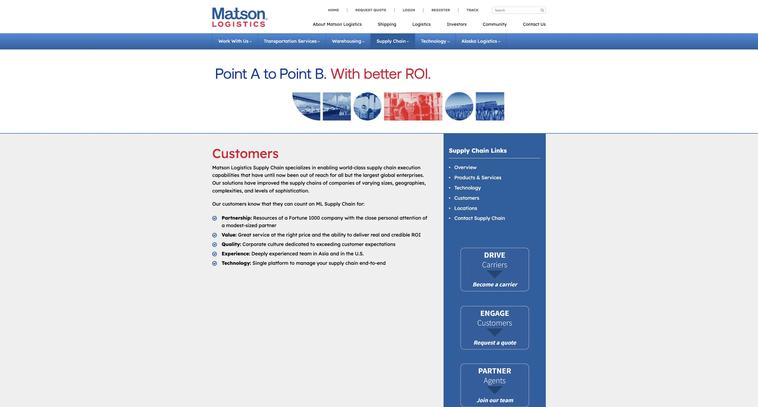 Task type: describe. For each thing, give the bounding box(es) containing it.
customers
[[222, 201, 247, 207]]

ml
[[316, 201, 323, 207]]

levels
[[255, 188, 268, 194]]

fortune
[[289, 215, 308, 221]]

of down improved
[[269, 188, 274, 194]]

work
[[219, 38, 230, 44]]

chain inside matson logistics supply chain specializes in enabling world-class supply chain execution capabilities that have until now been out of reach for all but the largest global enterprises. our solutions have improved the supply chains of companies of varying sizes, geographies, complexities, and levels of sophistication.
[[384, 165, 396, 171]]

attention
[[400, 215, 421, 221]]

logistics down login
[[413, 22, 431, 27]]

track
[[467, 8, 479, 12]]

partner
[[259, 223, 277, 229]]

price
[[299, 232, 311, 238]]

logistics inside matson logistics supply chain specializes in enabling world-class supply chain execution capabilities that have until now been out of reach for all but the largest global enterprises. our solutions have improved the supply chains of companies of varying sizes, geographies, complexities, and levels of sophistication.
[[231, 165, 252, 171]]

our customers know that they can count on ml supply chain for:
[[212, 201, 365, 207]]

team
[[300, 251, 312, 257]]

matson inside about matson logistics link
[[327, 22, 342, 27]]

credible
[[392, 232, 410, 238]]

login link
[[395, 8, 423, 12]]

right
[[286, 232, 297, 238]]

modest-
[[226, 223, 246, 229]]

overview link
[[455, 165, 477, 171]]

supply inside matson logistics supply chain specializes in enabling world-class supply chain execution capabilities that have until now been out of reach for all but the largest global enterprises. our solutions have improved the supply chains of companies of varying sizes, geographies, complexities, and levels of sophistication.
[[253, 165, 269, 171]]

all
[[338, 172, 344, 179]]

supply right ml
[[325, 201, 341, 207]]

resources of a fortune 1000 company with the close personal attention of a modest-sized partner
[[222, 215, 428, 229]]

supply chain links section
[[437, 134, 553, 407]]

transportation services
[[264, 38, 317, 44]]

community
[[483, 22, 507, 27]]

warehousing
[[332, 38, 361, 44]]

logistics link
[[405, 20, 439, 31]]

close
[[365, 215, 377, 221]]

for
[[330, 172, 337, 179]]

transportation
[[264, 38, 297, 44]]

supply chain
[[377, 38, 406, 44]]

carrier image
[[459, 247, 531, 294]]

about
[[313, 22, 326, 27]]

complexities,
[[212, 188, 243, 194]]

they
[[273, 201, 283, 207]]

alaska services image
[[216, 55, 542, 127]]

agent service image
[[459, 362, 531, 407]]

the down class
[[354, 172, 362, 179]]

quote
[[374, 8, 386, 12]]

enabling
[[318, 165, 338, 171]]

customers link
[[455, 195, 479, 201]]

count
[[294, 201, 308, 207]]

1 vertical spatial us
[[243, 38, 249, 44]]

global
[[381, 172, 395, 179]]

on
[[309, 201, 315, 207]]

matson logistics supply chain specializes in enabling world-class supply chain execution capabilities that have until now been out of reach for all but the largest global enterprises. our solutions have improved the supply chains of companies of varying sizes, geographies, complexities, and levels of sophistication.
[[212, 165, 426, 194]]

of left varying
[[356, 180, 361, 186]]

contact supply chain link
[[455, 215, 505, 222]]

supply down locations
[[474, 215, 490, 222]]

supply up overview link
[[449, 147, 470, 154]]

alaska
[[462, 38, 476, 44]]

asia
[[319, 251, 329, 257]]

request quote
[[356, 8, 386, 12]]

alaska logistics
[[462, 38, 497, 44]]

in left asia at the bottom of the page
[[313, 251, 317, 257]]

varying
[[362, 180, 380, 186]]

contact for contact supply chain
[[455, 215, 473, 222]]

products
[[455, 175, 475, 181]]

register link
[[423, 8, 458, 12]]

work with us
[[219, 38, 249, 44]]

deliver
[[354, 232, 369, 238]]

logistics down community 'link'
[[478, 38, 497, 44]]

home
[[328, 8, 339, 12]]

matson logistics image
[[212, 8, 268, 27]]

customers inside supply chain links section
[[455, 195, 479, 201]]

quality: corporate culture dedicated to exceeding customer expectations
[[222, 241, 396, 248]]

about matson logistics
[[313, 22, 362, 27]]

supply chain link
[[377, 38, 409, 44]]

exceeding
[[317, 241, 341, 248]]

in inside matson logistics supply chain specializes in enabling world-class supply chain execution capabilities that have until now been out of reach for all but the largest global enterprises. our solutions have improved the supply chains of companies of varying sizes, geographies, complexities, and levels of sophistication.
[[312, 165, 316, 171]]

and right asia at the bottom of the page
[[330, 251, 339, 257]]

0 horizontal spatial services
[[298, 38, 317, 44]]

to-
[[370, 260, 377, 266]]

partnership:
[[222, 215, 252, 221]]

contact us link
[[515, 20, 546, 31]]

supply chain links
[[449, 147, 507, 154]]

of right out
[[309, 172, 314, 179]]

great
[[238, 232, 251, 238]]

technology:
[[222, 260, 251, 266]]

register
[[432, 8, 450, 12]]

shipping
[[378, 22, 396, 27]]

solutions
[[222, 180, 243, 186]]

deeply
[[252, 251, 268, 257]]

end
[[377, 260, 386, 266]]

1 horizontal spatial supply
[[329, 260, 344, 266]]

the down now
[[281, 180, 288, 186]]

at
[[271, 232, 276, 238]]

2 vertical spatial to
[[290, 260, 295, 266]]

chains
[[307, 180, 322, 186]]

in down customer
[[341, 251, 345, 257]]

locations
[[455, 205, 477, 211]]

improved
[[257, 180, 280, 186]]

contact us image
[[459, 304, 531, 352]]

technology inside supply chain links section
[[455, 185, 481, 191]]

logistics up warehousing link
[[343, 22, 362, 27]]

and inside matson logistics supply chain specializes in enabling world-class supply chain execution capabilities that have until now been out of reach for all but the largest global enterprises. our solutions have improved the supply chains of companies of varying sizes, geographies, complexities, and levels of sophistication.
[[245, 188, 254, 194]]

0 horizontal spatial technology link
[[421, 38, 450, 44]]

work with us link
[[219, 38, 252, 44]]

request quote link
[[347, 8, 395, 12]]



Task type: locate. For each thing, give the bounding box(es) containing it.
matson inside matson logistics supply chain specializes in enabling world-class supply chain execution capabilities that have until now been out of reach for all but the largest global enterprises. our solutions have improved the supply chains of companies of varying sizes, geographies, complexities, and levels of sophistication.
[[212, 165, 230, 171]]

0 vertical spatial chain
[[384, 165, 396, 171]]

dedicated
[[285, 241, 309, 248]]

locations link
[[455, 205, 477, 211]]

supply down 'been'
[[290, 180, 305, 186]]

1 vertical spatial customers
[[455, 195, 479, 201]]

1 vertical spatial technology link
[[455, 185, 481, 191]]

1 vertical spatial technology
[[455, 185, 481, 191]]

1 horizontal spatial services
[[482, 175, 502, 181]]

technology
[[421, 38, 446, 44], [455, 185, 481, 191]]

services down about
[[298, 38, 317, 44]]

for:
[[357, 201, 365, 207]]

1 vertical spatial contact
[[455, 215, 473, 222]]

search image
[[541, 8, 544, 12]]

0 vertical spatial matson
[[327, 22, 342, 27]]

with
[[232, 38, 242, 44]]

chain
[[393, 38, 406, 44], [472, 147, 489, 154], [271, 165, 284, 171], [342, 201, 355, 207], [492, 215, 505, 222]]

login
[[403, 8, 415, 12]]

1000
[[309, 215, 320, 221]]

manage
[[296, 260, 316, 266]]

0 horizontal spatial that
[[241, 172, 250, 179]]

real
[[371, 232, 380, 238]]

technology up customers link
[[455, 185, 481, 191]]

technology down top menu navigation
[[421, 38, 446, 44]]

your
[[317, 260, 328, 266]]

1 vertical spatial that
[[262, 201, 271, 207]]

us right with at the top left
[[243, 38, 249, 44]]

top menu navigation
[[313, 20, 546, 31]]

0 horizontal spatial technology
[[421, 38, 446, 44]]

that up solutions
[[241, 172, 250, 179]]

1 horizontal spatial customers
[[455, 195, 479, 201]]

in up reach
[[312, 165, 316, 171]]

0 vertical spatial have
[[252, 172, 263, 179]]

supply up largest on the top of page
[[367, 165, 382, 171]]

matson up capabilities
[[212, 165, 230, 171]]

customer
[[342, 241, 364, 248]]

a
[[285, 215, 288, 221], [222, 223, 225, 229]]

0 horizontal spatial matson
[[212, 165, 230, 171]]

1 horizontal spatial technology
[[455, 185, 481, 191]]

request
[[356, 8, 373, 12]]

of down reach
[[323, 180, 328, 186]]

have
[[252, 172, 263, 179], [245, 180, 256, 186]]

culture
[[268, 241, 284, 248]]

resources
[[253, 215, 277, 221]]

0 horizontal spatial supply
[[290, 180, 305, 186]]

technology link
[[421, 38, 450, 44], [455, 185, 481, 191]]

1 horizontal spatial us
[[541, 22, 546, 27]]

0 horizontal spatial customers
[[212, 145, 279, 161]]

contact inside supply chain links section
[[455, 215, 473, 222]]

technology link down top menu navigation
[[421, 38, 450, 44]]

single
[[253, 260, 267, 266]]

of down they
[[279, 215, 283, 221]]

corporate
[[243, 241, 266, 248]]

value: great service at the right price and the ability to deliver real and credible roi
[[222, 232, 421, 238]]

1 vertical spatial a
[[222, 223, 225, 229]]

ability
[[331, 232, 346, 238]]

contact for contact us
[[523, 22, 540, 27]]

services right the &
[[482, 175, 502, 181]]

the right at on the left bottom of the page
[[277, 232, 285, 238]]

0 vertical spatial supply
[[367, 165, 382, 171]]

can
[[284, 201, 293, 207]]

out
[[300, 172, 308, 179]]

have up levels at left top
[[245, 180, 256, 186]]

technology: single platform to manage your supply chain end-to-end
[[222, 260, 386, 266]]

our down capabilities
[[212, 180, 221, 186]]

0 horizontal spatial to
[[290, 260, 295, 266]]

services inside supply chain links section
[[482, 175, 502, 181]]

0 vertical spatial services
[[298, 38, 317, 44]]

chain inside matson logistics supply chain specializes in enabling world-class supply chain execution capabilities that have until now been out of reach for all but the largest global enterprises. our solutions have improved the supply chains of companies of varying sizes, geographies, complexities, and levels of sophistication.
[[271, 165, 284, 171]]

that inside matson logistics supply chain specializes in enabling world-class supply chain execution capabilities that have until now been out of reach for all but the largest global enterprises. our solutions have improved the supply chains of companies of varying sizes, geographies, complexities, and levels of sophistication.
[[241, 172, 250, 179]]

a left the fortune
[[285, 215, 288, 221]]

investors
[[447, 22, 467, 27]]

0 horizontal spatial contact
[[455, 215, 473, 222]]

been
[[287, 172, 299, 179]]

1 horizontal spatial that
[[262, 201, 271, 207]]

us down search image on the top right of page
[[541, 22, 546, 27]]

1 vertical spatial matson
[[212, 165, 230, 171]]

experience:
[[222, 251, 250, 257]]

the inside "resources of a fortune 1000 company with the close personal attention of a modest-sized partner"
[[356, 215, 364, 221]]

of right attention
[[423, 215, 428, 221]]

logistics up capabilities
[[231, 165, 252, 171]]

1 vertical spatial services
[[482, 175, 502, 181]]

services
[[298, 38, 317, 44], [482, 175, 502, 181]]

1 horizontal spatial chain
[[384, 165, 396, 171]]

0 vertical spatial a
[[285, 215, 288, 221]]

0 horizontal spatial chain
[[346, 260, 358, 266]]

supply
[[367, 165, 382, 171], [290, 180, 305, 186], [329, 260, 344, 266]]

u.s.
[[355, 251, 364, 257]]

to up team at the bottom left of the page
[[310, 241, 315, 248]]

now
[[276, 172, 286, 179]]

1 vertical spatial our
[[212, 201, 221, 207]]

the up exceeding
[[322, 232, 330, 238]]

0 vertical spatial that
[[241, 172, 250, 179]]

1 horizontal spatial matson
[[327, 22, 342, 27]]

a up value:
[[222, 223, 225, 229]]

end-
[[360, 260, 370, 266]]

0 vertical spatial technology link
[[421, 38, 450, 44]]

0 vertical spatial our
[[212, 180, 221, 186]]

with
[[345, 215, 355, 221]]

class
[[354, 165, 366, 171]]

Search search field
[[492, 7, 546, 14]]

0 vertical spatial customers
[[212, 145, 279, 161]]

1 our from the top
[[212, 180, 221, 186]]

1 horizontal spatial a
[[285, 215, 288, 221]]

1 vertical spatial chain
[[346, 260, 358, 266]]

that
[[241, 172, 250, 179], [262, 201, 271, 207]]

0 horizontal spatial a
[[222, 223, 225, 229]]

enterprises.
[[397, 172, 424, 179]]

companies
[[329, 180, 355, 186]]

contact inside top menu navigation
[[523, 22, 540, 27]]

2 our from the top
[[212, 201, 221, 207]]

capabilities
[[212, 172, 239, 179]]

contact down search 'search box'
[[523, 22, 540, 27]]

and left levels at left top
[[245, 188, 254, 194]]

logistics
[[343, 22, 362, 27], [413, 22, 431, 27], [478, 38, 497, 44], [231, 165, 252, 171]]

and right real
[[381, 232, 390, 238]]

transportation services link
[[264, 38, 320, 44]]

supply down shipping link
[[377, 38, 392, 44]]

about matson logistics link
[[313, 20, 370, 31]]

have left until
[[252, 172, 263, 179]]

quality:
[[222, 241, 241, 248]]

specializes
[[285, 165, 311, 171]]

matson down home
[[327, 22, 342, 27]]

0 horizontal spatial us
[[243, 38, 249, 44]]

1 horizontal spatial technology link
[[455, 185, 481, 191]]

warehousing link
[[332, 38, 365, 44]]

us
[[541, 22, 546, 27], [243, 38, 249, 44]]

personal
[[378, 215, 398, 221]]

investors link
[[439, 20, 475, 31]]

platform
[[268, 260, 289, 266]]

supply right the 'your'
[[329, 260, 344, 266]]

0 vertical spatial technology
[[421, 38, 446, 44]]

products & services link
[[455, 175, 502, 181]]

to up customer
[[347, 232, 352, 238]]

the left u.s.
[[346, 251, 354, 257]]

2 vertical spatial supply
[[329, 260, 344, 266]]

home link
[[328, 8, 347, 12]]

reach
[[315, 172, 329, 179]]

and right 'price'
[[312, 232, 321, 238]]

our inside matson logistics supply chain specializes in enabling world-class supply chain execution capabilities that have until now been out of reach for all but the largest global enterprises. our solutions have improved the supply chains of companies of varying sizes, geographies, complexities, and levels of sophistication.
[[212, 180, 221, 186]]

company
[[321, 215, 343, 221]]

None search field
[[492, 7, 546, 14]]

&
[[477, 175, 480, 181]]

in
[[312, 165, 316, 171], [313, 251, 317, 257], [341, 251, 345, 257]]

the
[[354, 172, 362, 179], [281, 180, 288, 186], [356, 215, 364, 221], [277, 232, 285, 238], [322, 232, 330, 238], [346, 251, 354, 257]]

us inside top menu navigation
[[541, 22, 546, 27]]

that left they
[[262, 201, 271, 207]]

to down experience: deeply experienced team in asia and in the u.s. at bottom
[[290, 260, 295, 266]]

contact down locations link
[[455, 215, 473, 222]]

supply up until
[[253, 165, 269, 171]]

1 horizontal spatial to
[[310, 241, 315, 248]]

0 vertical spatial to
[[347, 232, 352, 238]]

roi
[[412, 232, 421, 238]]

0 vertical spatial us
[[541, 22, 546, 27]]

but
[[345, 172, 353, 179]]

technology link up customers link
[[455, 185, 481, 191]]

the right with
[[356, 215, 364, 221]]

our down complexities, on the left top
[[212, 201, 221, 207]]

2 horizontal spatial to
[[347, 232, 352, 238]]

contact us
[[523, 22, 546, 27]]

and
[[245, 188, 254, 194], [312, 232, 321, 238], [381, 232, 390, 238], [330, 251, 339, 257]]

value:
[[222, 232, 237, 238]]

1 vertical spatial to
[[310, 241, 315, 248]]

execution
[[398, 165, 421, 171]]

1 vertical spatial supply
[[290, 180, 305, 186]]

chain up global
[[384, 165, 396, 171]]

track link
[[458, 8, 479, 12]]

geographies,
[[395, 180, 426, 186]]

to
[[347, 232, 352, 238], [310, 241, 315, 248], [290, 260, 295, 266]]

overview
[[455, 165, 477, 171]]

sophistication.
[[275, 188, 309, 194]]

contact
[[523, 22, 540, 27], [455, 215, 473, 222]]

chain down u.s.
[[346, 260, 358, 266]]

1 horizontal spatial contact
[[523, 22, 540, 27]]

community link
[[475, 20, 515, 31]]

sizes,
[[381, 180, 394, 186]]

0 vertical spatial contact
[[523, 22, 540, 27]]

2 horizontal spatial supply
[[367, 165, 382, 171]]

service
[[253, 232, 270, 238]]

1 vertical spatial have
[[245, 180, 256, 186]]

experience: deeply experienced team in asia and in the u.s.
[[222, 251, 364, 257]]



Task type: vqa. For each thing, say whether or not it's contained in the screenshot.
the left leading
no



